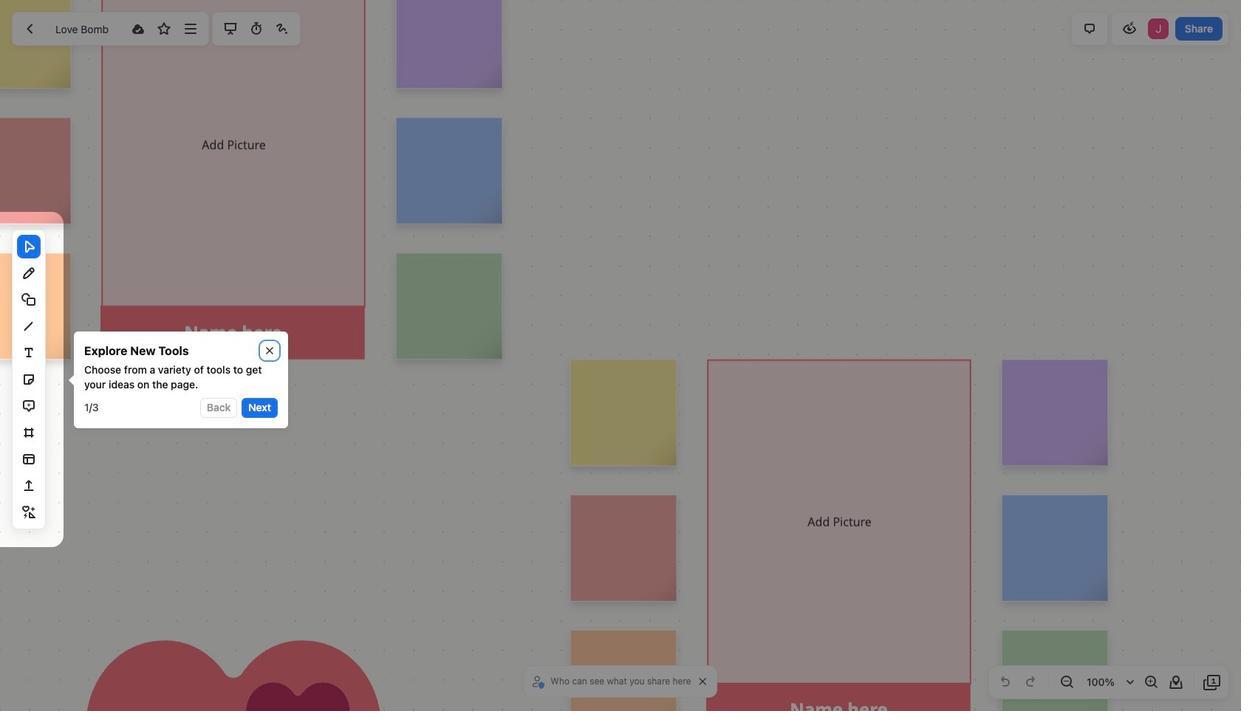 Task type: vqa. For each thing, say whether or not it's contained in the screenshot.
"Tooltip"
yes



Task type: locate. For each thing, give the bounding box(es) containing it.
presentation image
[[221, 20, 239, 38]]

tooltip
[[64, 332, 288, 428]]

0 horizontal spatial close image
[[266, 347, 273, 355]]

list item
[[1146, 17, 1170, 41]]

1 horizontal spatial close image
[[699, 678, 707, 686]]

Document name text field
[[44, 17, 124, 41]]

dashboard image
[[21, 20, 39, 38]]

timer image
[[247, 20, 265, 38]]

pages image
[[1203, 674, 1221, 691]]

close image
[[266, 347, 273, 355], [699, 678, 707, 686]]

star this whiteboard image
[[155, 20, 173, 38]]

choose from a variety of tools to get your ideas on the page. element
[[84, 363, 278, 392]]

0 vertical spatial close image
[[266, 347, 273, 355]]

list
[[1146, 17, 1170, 41]]

explore new tools element
[[84, 342, 189, 360]]



Task type: describe. For each thing, give the bounding box(es) containing it.
zoom out image
[[1058, 674, 1076, 691]]

1 vertical spatial close image
[[699, 678, 707, 686]]

laser image
[[273, 20, 291, 38]]

comment panel image
[[1081, 20, 1098, 38]]

more options image
[[181, 20, 199, 38]]

zoom in image
[[1142, 674, 1160, 691]]



